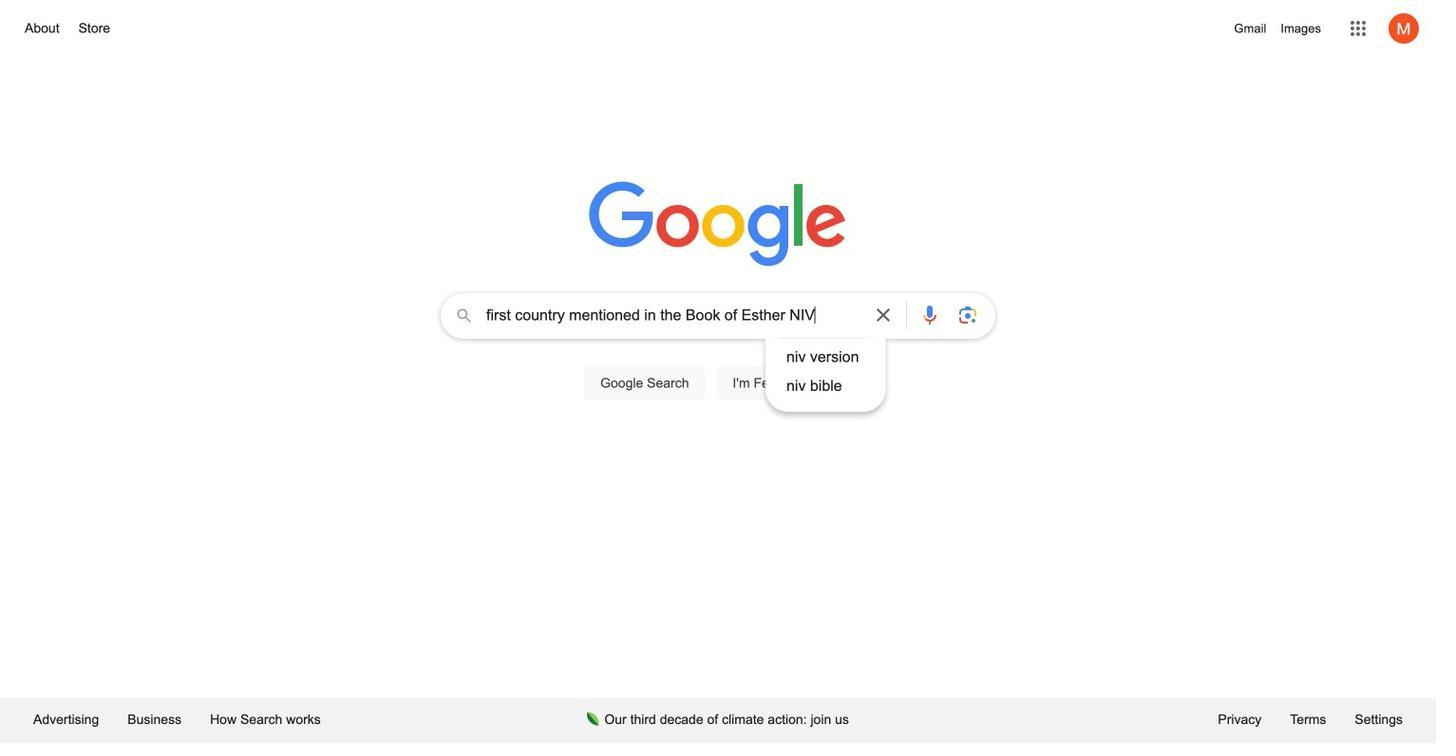 Task type: vqa. For each thing, say whether or not it's contained in the screenshot.
Search by voice "image"
yes



Task type: locate. For each thing, give the bounding box(es) containing it.
list box
[[766, 343, 886, 401]]

None search field
[[19, 288, 1417, 423]]

google image
[[589, 181, 847, 269]]

search by voice image
[[919, 304, 941, 327]]

Search text field
[[486, 305, 861, 331]]



Task type: describe. For each thing, give the bounding box(es) containing it.
search by image image
[[957, 304, 979, 327]]



